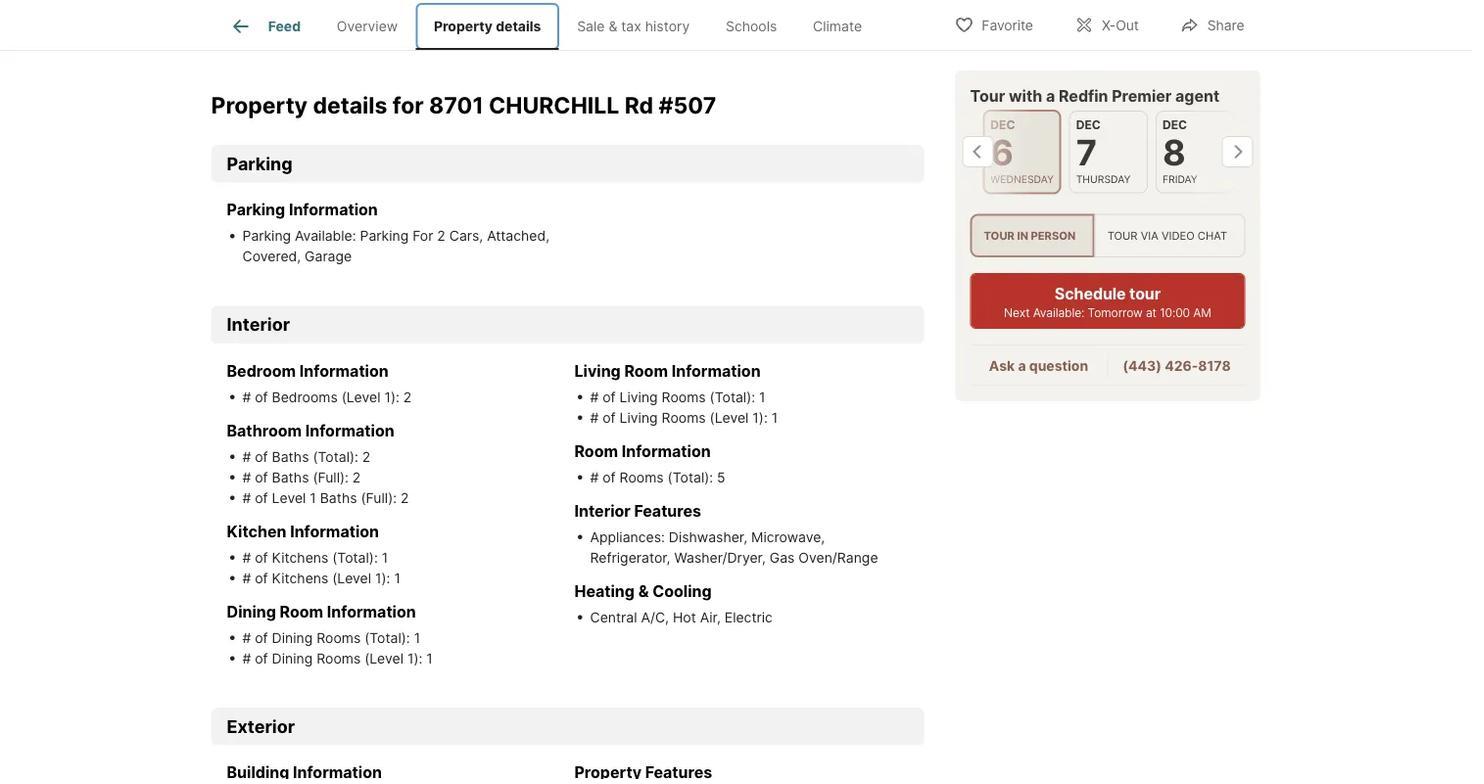 Task type: vqa. For each thing, say whether or not it's contained in the screenshot.
PROPERTY DETAILS
yes



Task type: describe. For each thing, give the bounding box(es) containing it.
available: inside schedule tour next available: tomorrow at 10:00 am
[[1033, 306, 1085, 320]]

0 vertical spatial dining
[[227, 603, 276, 622]]

1): inside dining room information # of dining rooms (total): 1 # of dining rooms (level 1): 1
[[407, 651, 423, 668]]

8178
[[1198, 358, 1231, 374]]

heating
[[575, 583, 635, 602]]

dishwasher,
[[669, 530, 747, 546]]

garage
[[305, 249, 352, 266]]

interior features
[[575, 502, 701, 521]]

interior for interior features
[[575, 502, 631, 521]]

dining room information # of dining rooms (total): 1 # of dining rooms (level 1): 1
[[227, 603, 433, 668]]

with
[[1009, 86, 1043, 105]]

attached,
[[487, 228, 550, 245]]

person
[[1031, 229, 1076, 242]]

0 vertical spatial (full):
[[313, 470, 349, 487]]

2 vertical spatial living
[[620, 410, 658, 427]]

list box containing tour in person
[[970, 214, 1246, 258]]

bathroom information # of baths (total): 2 # of baths (full): 2 # of level 1 baths (full): 2
[[227, 422, 409, 507]]

1): inside living room information # of living rooms (total): 1 # of living rooms (level 1): 1
[[753, 410, 768, 427]]

air,
[[700, 610, 721, 627]]

x-out
[[1102, 17, 1139, 34]]

2 inside parking for 2 cars, attached, covered, garage
[[437, 228, 445, 245]]

for
[[413, 228, 433, 245]]

0 vertical spatial living
[[575, 362, 621, 381]]

sale & tax history
[[577, 18, 690, 35]]

sale & tax history tab
[[559, 3, 708, 50]]

information inside dining room information # of dining rooms (total): 1 # of dining rooms (level 1): 1
[[327, 603, 416, 622]]

(level inside 'bedroom information # of bedrooms (level 1): 2'
[[342, 390, 381, 406]]

bathroom
[[227, 422, 302, 441]]

favorite
[[982, 17, 1033, 34]]

overview tab
[[319, 3, 416, 50]]

ask
[[989, 358, 1015, 374]]

details for property details
[[496, 18, 541, 35]]

tab list containing feed
[[211, 0, 896, 50]]

details for property details for 8701 churchill rd #507
[[313, 92, 387, 119]]

gas
[[770, 550, 795, 567]]

microwave,
[[751, 530, 825, 546]]

tour in person
[[984, 229, 1076, 242]]

history
[[645, 18, 690, 35]]

tour for tour with a redfin premier agent
[[970, 86, 1005, 105]]

x-out button
[[1058, 4, 1156, 45]]

1 vertical spatial dining
[[272, 631, 313, 647]]

feed link
[[229, 15, 301, 38]]

level
[[272, 490, 306, 507]]

climate
[[813, 18, 862, 35]]

426-
[[1165, 358, 1198, 374]]

schedule
[[1055, 284, 1126, 303]]

share button
[[1164, 4, 1261, 45]]

out
[[1116, 17, 1139, 34]]

parking for parking available:
[[242, 228, 291, 245]]

friday
[[1162, 173, 1197, 185]]

& for sale
[[609, 18, 617, 35]]

(443)
[[1123, 358, 1162, 374]]

2 vertical spatial baths
[[320, 490, 357, 507]]

feed
[[268, 18, 301, 35]]

(total): inside living room information # of living rooms (total): 1 # of living rooms (level 1): 1
[[710, 390, 755, 406]]

8701
[[429, 92, 484, 119]]

video
[[1162, 229, 1195, 242]]

dec for 7
[[1076, 118, 1100, 132]]

2 kitchens from the top
[[272, 571, 328, 587]]

favorite button
[[938, 4, 1050, 45]]

tax
[[621, 18, 641, 35]]

1): inside kitchen information # of kitchens (total): 1 # of kitchens (level 1): 1
[[375, 571, 390, 587]]

dishwasher, microwave, refrigerator, washer/dryer, gas oven/range
[[590, 530, 878, 567]]

rooms inside the room information # of rooms (total): 5
[[620, 470, 664, 487]]

dec 7 thursday
[[1076, 118, 1130, 185]]

parking information
[[227, 201, 378, 220]]

property details for 8701 churchill rd #507
[[211, 92, 716, 119]]

of inside the room information # of rooms (total): 5
[[603, 470, 616, 487]]

property details tab
[[416, 3, 559, 50]]

0 vertical spatial baths
[[272, 449, 309, 466]]

6
[[990, 131, 1013, 174]]

ask a question
[[989, 358, 1088, 374]]

am
[[1193, 306, 1212, 320]]

schools
[[726, 18, 777, 35]]

dec for 6
[[990, 118, 1015, 132]]

# inside the room information # of rooms (total): 5
[[590, 470, 599, 487]]

information for kitchen information # of kitchens (total): 1 # of kitchens (level 1): 1
[[290, 523, 379, 542]]

information for bedroom information # of bedrooms (level 1): 2
[[300, 362, 389, 381]]

thursday
[[1076, 173, 1130, 185]]

x-
[[1102, 17, 1116, 34]]

1 vertical spatial living
[[620, 390, 658, 406]]

(total): for bathroom
[[313, 449, 358, 466]]

room inside the room information # of rooms (total): 5
[[575, 442, 618, 462]]

sale
[[577, 18, 605, 35]]

features
[[634, 502, 701, 521]]

oven/range
[[799, 550, 878, 567]]

information inside living room information # of living rooms (total): 1 # of living rooms (level 1): 1
[[672, 362, 761, 381]]

a/c,
[[641, 610, 669, 627]]

covered,
[[242, 249, 301, 266]]

premier
[[1112, 86, 1172, 105]]

agent
[[1176, 86, 1220, 105]]

exterior
[[227, 717, 295, 738]]

washer/dryer,
[[674, 550, 766, 567]]

& for heating
[[638, 583, 649, 602]]

parking available:
[[242, 228, 360, 245]]

1 vertical spatial (full):
[[361, 490, 397, 507]]



Task type: locate. For each thing, give the bounding box(es) containing it.
1 dec from the left
[[990, 118, 1015, 132]]

1 horizontal spatial room
[[575, 442, 618, 462]]

1 horizontal spatial (full):
[[361, 490, 397, 507]]

a
[[1046, 86, 1055, 105], [1018, 358, 1026, 374]]

2 inside 'bedroom information # of bedrooms (level 1): 2'
[[403, 390, 412, 406]]

1 vertical spatial property
[[211, 92, 308, 119]]

2 horizontal spatial dec
[[1162, 118, 1187, 132]]

kitchens
[[272, 550, 328, 567], [272, 571, 328, 587]]

parking for parking
[[227, 153, 293, 175]]

interior up bedroom
[[227, 315, 290, 336]]

baths down bathroom
[[272, 449, 309, 466]]

hot
[[673, 610, 696, 627]]

via
[[1141, 229, 1159, 242]]

property down feed link
[[211, 92, 308, 119]]

parking for 2 cars, attached, covered, garage
[[242, 228, 550, 266]]

tour
[[1130, 284, 1161, 303]]

dec 8 friday
[[1162, 118, 1197, 185]]

0 vertical spatial available:
[[295, 228, 356, 245]]

bedroom information # of bedrooms (level 1): 2
[[227, 362, 412, 406]]

for
[[393, 92, 424, 119]]

0 horizontal spatial dec
[[990, 118, 1015, 132]]

1 horizontal spatial interior
[[575, 502, 631, 521]]

1 vertical spatial a
[[1018, 358, 1026, 374]]

baths up level
[[272, 470, 309, 487]]

information inside bathroom information # of baths (total): 2 # of baths (full): 2 # of level 1 baths (full): 2
[[305, 422, 394, 441]]

ask a question link
[[989, 358, 1088, 374]]

property for property details
[[434, 18, 493, 35]]

climate tab
[[795, 3, 880, 50]]

information
[[289, 201, 378, 220], [300, 362, 389, 381], [672, 362, 761, 381], [305, 422, 394, 441], [622, 442, 711, 462], [290, 523, 379, 542], [327, 603, 416, 622]]

dec inside dec 7 thursday
[[1076, 118, 1100, 132]]

at
[[1146, 306, 1157, 320]]

0 vertical spatial room
[[624, 362, 668, 381]]

room up interior features
[[575, 442, 618, 462]]

question
[[1029, 358, 1088, 374]]

interior up appliances:
[[575, 502, 631, 521]]

parking
[[227, 153, 293, 175], [227, 201, 285, 220], [242, 228, 291, 245], [360, 228, 409, 245]]

(total):
[[710, 390, 755, 406], [313, 449, 358, 466], [668, 470, 713, 487], [332, 550, 378, 567], [365, 631, 410, 647]]

kitchens up dining room information # of dining rooms (total): 1 # of dining rooms (level 1): 1
[[272, 571, 328, 587]]

(level inside kitchen information # of kitchens (total): 1 # of kitchens (level 1): 1
[[332, 571, 371, 587]]

& left tax
[[609, 18, 617, 35]]

rooms
[[662, 390, 706, 406], [662, 410, 706, 427], [620, 470, 664, 487], [317, 631, 361, 647], [317, 651, 361, 668]]

1 horizontal spatial available:
[[1033, 306, 1085, 320]]

(level inside living room information # of living rooms (total): 1 # of living rooms (level 1): 1
[[710, 410, 749, 427]]

details left sale
[[496, 18, 541, 35]]

baths
[[272, 449, 309, 466], [272, 470, 309, 487], [320, 490, 357, 507]]

1):
[[384, 390, 400, 406], [753, 410, 768, 427], [375, 571, 390, 587], [407, 651, 423, 668]]

0 horizontal spatial property
[[211, 92, 308, 119]]

tour for tour via video chat
[[1108, 229, 1138, 242]]

chat
[[1198, 229, 1228, 242]]

10:00
[[1160, 306, 1190, 320]]

previous image
[[962, 136, 994, 168]]

baths right level
[[320, 490, 357, 507]]

& inside tab
[[609, 18, 617, 35]]

2 vertical spatial room
[[280, 603, 323, 622]]

kitchen information # of kitchens (total): 1 # of kitchens (level 1): 1
[[227, 523, 401, 587]]

cooling
[[653, 583, 712, 602]]

#507
[[659, 92, 716, 119]]

(443) 426-8178
[[1123, 358, 1231, 374]]

details inside tab
[[496, 18, 541, 35]]

parking inside parking for 2 cars, attached, covered, garage
[[360, 228, 409, 245]]

0 vertical spatial a
[[1046, 86, 1055, 105]]

0 vertical spatial property
[[434, 18, 493, 35]]

1 vertical spatial details
[[313, 92, 387, 119]]

(total): inside dining room information # of dining rooms (total): 1 # of dining rooms (level 1): 1
[[365, 631, 410, 647]]

1 horizontal spatial property
[[434, 18, 493, 35]]

0 horizontal spatial interior
[[227, 315, 290, 336]]

2 dec from the left
[[1076, 118, 1100, 132]]

1 inside bathroom information # of baths (total): 2 # of baths (full): 2 # of level 1 baths (full): 2
[[310, 490, 316, 507]]

redfin
[[1059, 86, 1108, 105]]

1 vertical spatial &
[[638, 583, 649, 602]]

room down kitchen information # of kitchens (total): 1 # of kitchens (level 1): 1
[[280, 603, 323, 622]]

&
[[609, 18, 617, 35], [638, 583, 649, 602]]

8
[[1162, 131, 1186, 174]]

room for dining room information
[[280, 603, 323, 622]]

interior for interior
[[227, 315, 290, 336]]

electric
[[725, 610, 773, 627]]

available: up garage on the left top
[[295, 228, 356, 245]]

(443) 426-8178 link
[[1123, 358, 1231, 374]]

0 horizontal spatial a
[[1018, 358, 1026, 374]]

0 horizontal spatial room
[[280, 603, 323, 622]]

(level inside dining room information # of dining rooms (total): 1 # of dining rooms (level 1): 1
[[365, 651, 404, 668]]

schools tab
[[708, 3, 795, 50]]

details
[[496, 18, 541, 35], [313, 92, 387, 119]]

(total): for room
[[668, 470, 713, 487]]

dec inside dec 8 friday
[[1162, 118, 1187, 132]]

refrigerator,
[[590, 550, 671, 567]]

available: down schedule
[[1033, 306, 1085, 320]]

0 vertical spatial kitchens
[[272, 550, 328, 567]]

information for room information # of rooms (total): 5
[[622, 442, 711, 462]]

property details
[[434, 18, 541, 35]]

dining
[[227, 603, 276, 622], [272, 631, 313, 647], [272, 651, 313, 668]]

dec down redfin
[[1076, 118, 1100, 132]]

(full):
[[313, 470, 349, 487], [361, 490, 397, 507]]

tour left the in
[[984, 229, 1015, 242]]

interior
[[227, 315, 290, 336], [575, 502, 631, 521]]

dec 6 wednesday
[[990, 118, 1053, 185]]

0 vertical spatial details
[[496, 18, 541, 35]]

overview
[[337, 18, 398, 35]]

1 horizontal spatial &
[[638, 583, 649, 602]]

1 horizontal spatial dec
[[1076, 118, 1100, 132]]

tour for tour in person
[[984, 229, 1015, 242]]

schedule tour next available: tomorrow at 10:00 am
[[1004, 284, 1212, 320]]

0 vertical spatial &
[[609, 18, 617, 35]]

kitchens down kitchen
[[272, 550, 328, 567]]

churchill
[[489, 92, 619, 119]]

property for property details for 8701 churchill rd #507
[[211, 92, 308, 119]]

parking for parking information
[[227, 201, 285, 220]]

bedrooms
[[272, 390, 338, 406]]

tab list
[[211, 0, 896, 50]]

appliances:
[[590, 530, 669, 546]]

0 horizontal spatial &
[[609, 18, 617, 35]]

living
[[575, 362, 621, 381], [620, 390, 658, 406], [620, 410, 658, 427]]

living room information # of living rooms (total): 1 # of living rooms (level 1): 1
[[575, 362, 778, 427]]

dec
[[990, 118, 1015, 132], [1076, 118, 1100, 132], [1162, 118, 1187, 132]]

rd
[[625, 92, 654, 119]]

1 vertical spatial room
[[575, 442, 618, 462]]

# inside 'bedroom information # of bedrooms (level 1): 2'
[[242, 390, 251, 406]]

tour via video chat
[[1108, 229, 1228, 242]]

list box
[[970, 214, 1246, 258]]

dining up the exterior
[[272, 651, 313, 668]]

1 vertical spatial available:
[[1033, 306, 1085, 320]]

3 dec from the left
[[1162, 118, 1187, 132]]

2 vertical spatial dining
[[272, 651, 313, 668]]

tour
[[970, 86, 1005, 105], [984, 229, 1015, 242], [1108, 229, 1138, 242]]

a right ask
[[1018, 358, 1026, 374]]

1 horizontal spatial a
[[1046, 86, 1055, 105]]

7
[[1076, 131, 1097, 174]]

dec for 8
[[1162, 118, 1187, 132]]

& inside "heating & cooling central a/c, hot air, electric"
[[638, 583, 649, 602]]

bedroom
[[227, 362, 296, 381]]

property inside tab
[[434, 18, 493, 35]]

(total): for kitchen
[[332, 550, 378, 567]]

information inside the room information # of rooms (total): 5
[[622, 442, 711, 462]]

cars,
[[449, 228, 483, 245]]

dec down agent
[[1162, 118, 1187, 132]]

None button
[[982, 110, 1061, 194], [1069, 111, 1148, 193], [1155, 111, 1234, 193], [982, 110, 1061, 194], [1069, 111, 1148, 193], [1155, 111, 1234, 193]]

room
[[624, 362, 668, 381], [575, 442, 618, 462], [280, 603, 323, 622]]

dec up previous image
[[990, 118, 1015, 132]]

1 vertical spatial kitchens
[[272, 571, 328, 587]]

property
[[434, 18, 493, 35], [211, 92, 308, 119]]

0 horizontal spatial available:
[[295, 228, 356, 245]]

central
[[590, 610, 637, 627]]

information inside 'bedroom information # of bedrooms (level 1): 2'
[[300, 362, 389, 381]]

(total): inside bathroom information # of baths (total): 2 # of baths (full): 2 # of level 1 baths (full): 2
[[313, 449, 358, 466]]

tour with a redfin premier agent
[[970, 86, 1220, 105]]

available:
[[295, 228, 356, 245], [1033, 306, 1085, 320]]

room inside living room information # of living rooms (total): 1 # of living rooms (level 1): 1
[[624, 362, 668, 381]]

a right the with
[[1046, 86, 1055, 105]]

information for bathroom information # of baths (total): 2 # of baths (full): 2 # of level 1 baths (full): 2
[[305, 422, 394, 441]]

in
[[1017, 229, 1028, 242]]

information for parking information
[[289, 201, 378, 220]]

(total): inside kitchen information # of kitchens (total): 1 # of kitchens (level 1): 1
[[332, 550, 378, 567]]

details left for
[[313, 92, 387, 119]]

heating & cooling central a/c, hot air, electric
[[575, 583, 773, 627]]

1
[[759, 390, 766, 406], [772, 410, 778, 427], [310, 490, 316, 507], [382, 550, 388, 567], [394, 571, 401, 587], [414, 631, 420, 647], [426, 651, 433, 668]]

property up property details for 8701 churchill rd #507
[[434, 18, 493, 35]]

5
[[717, 470, 725, 487]]

kitchen
[[227, 523, 286, 542]]

tour left via
[[1108, 229, 1138, 242]]

next image
[[1222, 136, 1253, 168]]

1 vertical spatial baths
[[272, 470, 309, 487]]

room up the room information # of rooms (total): 5
[[624, 362, 668, 381]]

& up "a/c,"
[[638, 583, 649, 602]]

1): inside 'bedroom information # of bedrooms (level 1): 2'
[[384, 390, 400, 406]]

tour left the with
[[970, 86, 1005, 105]]

dec inside dec 6 wednesday
[[990, 118, 1015, 132]]

1 horizontal spatial details
[[496, 18, 541, 35]]

1 vertical spatial interior
[[575, 502, 631, 521]]

0 vertical spatial interior
[[227, 315, 290, 336]]

information inside kitchen information # of kitchens (total): 1 # of kitchens (level 1): 1
[[290, 523, 379, 542]]

of
[[255, 390, 268, 406], [603, 390, 616, 406], [603, 410, 616, 427], [255, 449, 268, 466], [255, 470, 268, 487], [603, 470, 616, 487], [255, 490, 268, 507], [255, 550, 268, 567], [255, 571, 268, 587], [255, 631, 268, 647], [255, 651, 268, 668]]

tomorrow
[[1088, 306, 1143, 320]]

(level
[[342, 390, 381, 406], [710, 410, 749, 427], [332, 571, 371, 587], [365, 651, 404, 668]]

(total): inside the room information # of rooms (total): 5
[[668, 470, 713, 487]]

parking for parking for 2 cars, attached, covered, garage
[[360, 228, 409, 245]]

0 horizontal spatial details
[[313, 92, 387, 119]]

dining down kitchen
[[227, 603, 276, 622]]

1 kitchens from the top
[[272, 550, 328, 567]]

room information # of rooms (total): 5
[[575, 442, 725, 487]]

next
[[1004, 306, 1030, 320]]

room for living room information
[[624, 362, 668, 381]]

0 horizontal spatial (full):
[[313, 470, 349, 487]]

share
[[1208, 17, 1245, 34]]

2 horizontal spatial room
[[624, 362, 668, 381]]

wednesday
[[990, 173, 1053, 185]]

room inside dining room information # of dining rooms (total): 1 # of dining rooms (level 1): 1
[[280, 603, 323, 622]]

dining down kitchen information # of kitchens (total): 1 # of kitchens (level 1): 1
[[272, 631, 313, 647]]

of inside 'bedroom information # of bedrooms (level 1): 2'
[[255, 390, 268, 406]]



